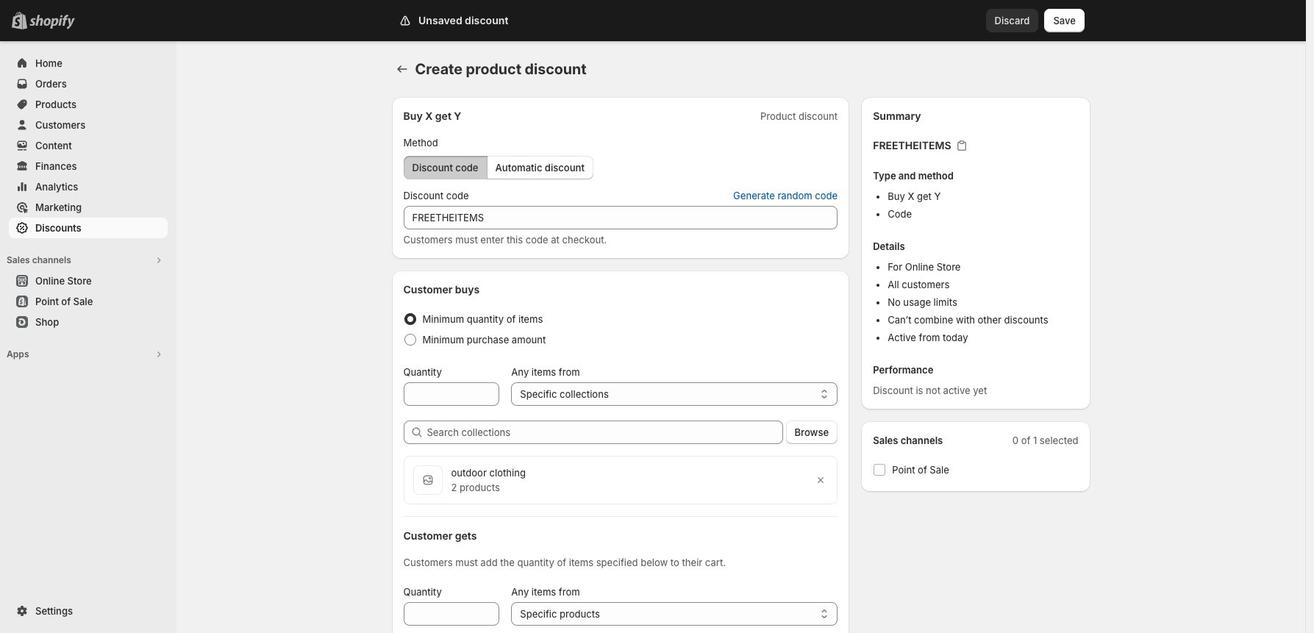 Task type: vqa. For each thing, say whether or not it's contained in the screenshot.
2 days left in your trial element
no



Task type: locate. For each thing, give the bounding box(es) containing it.
None text field
[[403, 206, 838, 229]]

shopify image
[[29, 15, 75, 29]]

None text field
[[403, 382, 500, 406], [403, 602, 500, 626], [403, 382, 500, 406], [403, 602, 500, 626]]



Task type: describe. For each thing, give the bounding box(es) containing it.
Search collections text field
[[427, 421, 783, 444]]



